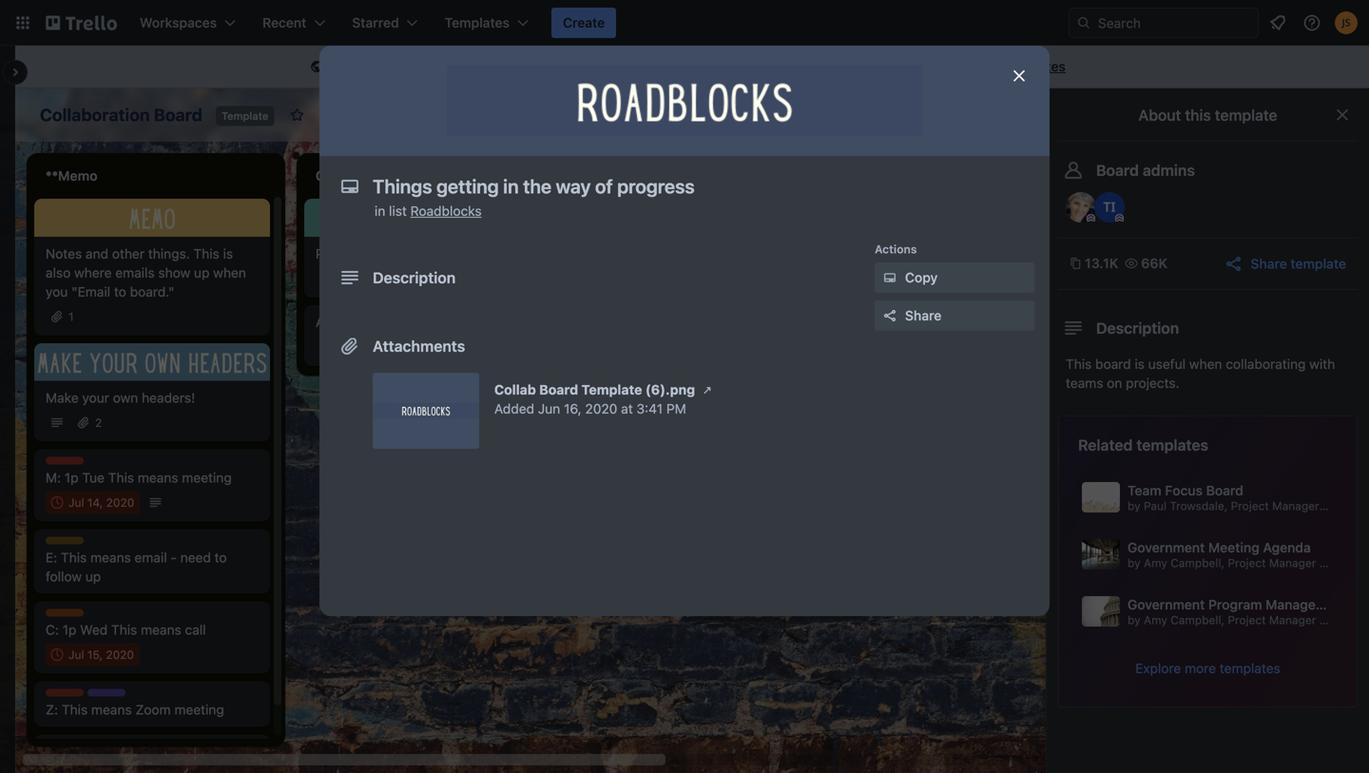 Task type: locate. For each thing, give the bounding box(es) containing it.
newsletter
[[363, 314, 429, 330]]

1 horizontal spatial up
[[194, 265, 210, 280]]

0 vertical spatial share
[[1251, 256, 1288, 272]]

trello inspiration (inspiringtaco) image
[[1008, 102, 1035, 128], [1095, 192, 1125, 223]]

collab
[[495, 382, 536, 398]]

collaboration
[[40, 105, 150, 125]]

3:41
[[637, 401, 663, 417]]

project for management
[[1228, 613, 1266, 627]]

when
[[213, 265, 246, 280], [1190, 356, 1223, 372]]

0 vertical spatial color: red, title: "meeting" element
[[46, 457, 90, 471]]

been for put
[[967, 246, 998, 261]]

agenda
[[1263, 540, 1311, 555]]

1 down projects
[[339, 272, 344, 285]]

government
[[1128, 540, 1205, 555], [1128, 597, 1205, 613]]

1 vertical spatial govern
[[1334, 613, 1370, 627]]

ca
[[1356, 499, 1370, 513]]

2 vertical spatial is
[[1135, 356, 1145, 372]]

for down all
[[856, 394, 873, 410]]

0 vertical spatial create
[[563, 15, 605, 30]]

board for create
[[762, 58, 798, 74]]

by
[[1128, 499, 1141, 513], [1128, 556, 1141, 570], [1128, 613, 1141, 627]]

the for these items have been put on the back-burner...
[[1044, 246, 1064, 261]]

create up internet
[[563, 15, 605, 30]]

1 horizontal spatial the
[[877, 394, 897, 410]]

0 vertical spatial campbell,
[[1171, 556, 1225, 570]]

means right tue
[[138, 470, 178, 486]]

up
[[194, 265, 210, 280], [85, 569, 101, 584]]

1 vertical spatial government
[[1128, 597, 1205, 613]]

1 vertical spatial manager
[[1270, 556, 1317, 570]]

program
[[1209, 597, 1263, 613]]

for for the
[[856, 394, 873, 410]]

1 horizontal spatial sm image
[[881, 268, 900, 287]]

0 vertical spatial government
[[1128, 540, 1205, 555]]

1 vertical spatial explore more templates link
[[1136, 659, 1281, 678]]

1 govern from the top
[[1334, 556, 1370, 570]]

1 horizontal spatial templates
[[1137, 436, 1209, 454]]

-
[[171, 550, 177, 565]]

to
[[645, 58, 657, 74], [114, 284, 126, 299], [215, 550, 227, 565]]

the right put
[[1044, 246, 1064, 261]]

explore more templates for the rightmost the explore more templates link
[[1136, 661, 1281, 676]]

0 horizontal spatial description
[[373, 269, 456, 287]]

more up filters button in the right top of the page
[[968, 58, 1000, 74]]

1 vertical spatial meeting
[[1209, 540, 1260, 555]]

sm image
[[307, 58, 326, 77], [881, 268, 900, 287]]

amy inside government program management by amy campbell, project manager @ govern
[[1144, 613, 1168, 627]]

amy inside government meeting agenda by amy campbell, project manager @ govern
[[1144, 556, 1168, 570]]

0 vertical spatial trello inspiration (inspiringtaco) image
[[1008, 102, 1035, 128]]

1 vertical spatial up
[[85, 569, 101, 584]]

template left star or unstar board image
[[222, 110, 269, 122]]

0 horizontal spatial share
[[905, 308, 942, 323]]

1p right "m:"
[[65, 470, 79, 486]]

description down projects currently working on
[[373, 269, 456, 287]]

0 vertical spatial @
[[1323, 499, 1333, 513]]

means inside meeting m: 1p tue this means meeting
[[138, 470, 178, 486]]

1 jul from the top
[[68, 496, 84, 509]]

z:
[[46, 702, 58, 718]]

1 by from the top
[[1128, 499, 1141, 513]]

jul left 14,
[[68, 496, 84, 509]]

up right the show at left top
[[194, 265, 210, 280]]

board inside this board is useful when collaborating with teams on projects.
[[1096, 356, 1132, 372]]

jun
[[538, 401, 560, 417]]

0 vertical spatial meeting
[[182, 470, 232, 486]]

2 campbell, from the top
[[1171, 613, 1225, 627]]

been right has
[[975, 375, 1006, 391]]

explore for the explore more templates link to the top
[[917, 58, 964, 74]]

share inside button
[[1251, 256, 1288, 272]]

1 vertical spatial been
[[975, 375, 1006, 391]]

this right tue
[[108, 470, 134, 486]]

manager inside government program management by amy campbell, project manager @ govern
[[1270, 613, 1317, 627]]

meeting inside meeting m: 1p tue this means meeting
[[46, 458, 90, 471]]

john smith (johnsmith38824343) image
[[1335, 11, 1358, 34]]

star or unstar board image
[[289, 107, 305, 123]]

1 vertical spatial meeting
[[174, 702, 224, 718]]

@ left uk
[[1323, 499, 1333, 513]]

1 vertical spatial template
[[582, 382, 642, 398]]

1 horizontal spatial explore
[[1136, 661, 1182, 676]]

color: red, title: "meeting" element down 15,
[[46, 689, 90, 703]]

sm image down the "these"
[[881, 268, 900, 287]]

0 horizontal spatial templates
[[1003, 58, 1066, 74]]

meeting inside meeting m: 1p tue this means meeting
[[182, 470, 232, 486]]

meeting down call at the left of page
[[174, 702, 224, 718]]

0 vertical spatial explore more templates
[[917, 58, 1066, 74]]

@ for agenda
[[1320, 556, 1330, 570]]

1 vertical spatial explore more templates
[[1136, 661, 1281, 676]]

manager up 'agenda'
[[1273, 499, 1320, 513]]

campbell, inside government meeting agenda by amy campbell, project manager @ govern
[[1171, 556, 1225, 570]]

board inside collaboration board text field
[[154, 105, 203, 125]]

sm image
[[698, 380, 717, 399]]

1 for projects currently working on
[[339, 272, 344, 285]]

66k
[[1142, 255, 1168, 271]]

template up at in the bottom left of the page
[[582, 382, 642, 398]]

own
[[113, 390, 138, 406]]

roadblocks
[[411, 203, 482, 219]]

zoom down jul 15, 2020
[[88, 690, 119, 703]]

0 vertical spatial templates
[[1003, 58, 1066, 74]]

1 vertical spatial 2020
[[106, 496, 134, 509]]

filters
[[925, 107, 963, 123]]

government inside government meeting agenda by amy campbell, project manager @ govern
[[1128, 540, 1205, 555]]

@ up management on the bottom right of the page
[[1320, 556, 1330, 570]]

1 vertical spatial jul
[[68, 648, 84, 662]]

0 vertical spatial up
[[194, 265, 210, 280]]

jul 14, 2020
[[68, 496, 134, 509]]

color: orange, title: "call" element
[[46, 609, 84, 623]]

1 horizontal spatial explore more templates
[[1136, 661, 1281, 676]]

0 horizontal spatial board
[[762, 58, 798, 74]]

1 vertical spatial when
[[1190, 356, 1223, 372]]

2020
[[585, 401, 618, 417], [106, 496, 134, 509], [106, 648, 134, 662]]

board
[[762, 58, 798, 74], [1096, 356, 1132, 372]]

m:
[[46, 470, 61, 486]]

by for government program management
[[1128, 613, 1141, 627]]

this right z:
[[62, 702, 88, 718]]

a
[[373, 58, 380, 74]]

3 by from the top
[[1128, 613, 1141, 627]]

color: purple, title: "zoom" element
[[88, 689, 126, 703]]

notes and other things. this is also where emails show up when you "email to board."
[[46, 246, 246, 299]]

0 vertical spatial the
[[570, 58, 590, 74]]

jul left 15,
[[68, 648, 84, 662]]

create button
[[552, 8, 616, 38]]

create right copy.
[[716, 58, 758, 74]]

this right the things.
[[194, 246, 220, 261]]

1 horizontal spatial zoom
[[135, 702, 171, 718]]

this inside notes and other things. this is also where emails show up when you "email to board."
[[194, 246, 220, 261]]

1 vertical spatial 1p
[[62, 622, 76, 638]]

0 vertical spatial explore more templates link
[[906, 51, 1078, 82]]

projects currently working on link
[[316, 244, 536, 263]]

all fundraising has been canceled for the time being
[[856, 375, 1065, 410]]

@ inside government program management by amy campbell, project manager @ govern
[[1320, 613, 1330, 627]]

z: this means zoom meeting link
[[46, 701, 259, 720]]

project inside government program management by amy campbell, project manager @ govern
[[1228, 613, 1266, 627]]

manager down 'agenda'
[[1270, 556, 1317, 570]]

share for share template
[[1251, 256, 1288, 272]]

meeting down team focus board by paul trowsdale, project manager @ uk ca
[[1209, 540, 1260, 555]]

the left time at right
[[877, 394, 897, 410]]

been inside 'all fundraising has been canceled for the time being'
[[975, 375, 1006, 391]]

1 vertical spatial share
[[905, 308, 942, 323]]

meeting up 14,
[[46, 458, 90, 471]]

project down program
[[1228, 613, 1266, 627]]

sm image left a
[[307, 58, 326, 77]]

0 vertical spatial amy
[[1144, 556, 1168, 570]]

1 horizontal spatial share
[[1251, 256, 1288, 272]]

2 jul from the top
[[68, 648, 84, 662]]

0 vertical spatial is
[[360, 58, 370, 74]]

@ down management on the bottom right of the page
[[1320, 613, 1330, 627]]

board up trowsdale,
[[1207, 483, 1244, 498]]

16,
[[564, 401, 582, 417]]

the
[[570, 58, 590, 74], [1044, 246, 1064, 261], [877, 394, 897, 410]]

been left put
[[967, 246, 998, 261]]

also
[[46, 265, 71, 280]]

back-
[[856, 265, 891, 280]]

the inside 'all fundraising has been canceled for the time being'
[[877, 394, 897, 410]]

related
[[1079, 436, 1133, 454]]

template
[[222, 110, 269, 122], [582, 382, 642, 398]]

government down paul
[[1128, 540, 1205, 555]]

put
[[1001, 246, 1021, 261]]

share
[[1251, 256, 1288, 272], [905, 308, 942, 323]]

on right the working
[[480, 246, 495, 261]]

0 horizontal spatial to
[[114, 284, 126, 299]]

govern for government meeting agenda
[[1334, 556, 1370, 570]]

0 horizontal spatial when
[[213, 265, 246, 280]]

means left "email"
[[90, 550, 131, 565]]

templates
[[1003, 58, 1066, 74], [1137, 436, 1209, 454], [1220, 661, 1281, 676]]

board up teams
[[1096, 356, 1132, 372]]

meeting inside meeting zoom z: this means zoom meeting
[[46, 690, 90, 703]]

the left internet
[[570, 58, 590, 74]]

2 vertical spatial 2020
[[106, 648, 134, 662]]

for inside 'all fundraising has been canceled for the time being'
[[856, 394, 873, 410]]

is right the things.
[[223, 246, 233, 261]]

meeting
[[182, 470, 232, 486], [174, 702, 224, 718]]

0 horizontal spatial for
[[483, 58, 500, 74]]

other
[[112, 246, 145, 261]]

to left copy.
[[645, 58, 657, 74]]

1 vertical spatial explore
[[1136, 661, 1182, 676]]

government meeting agenda by amy campbell, project manager @ govern
[[1128, 540, 1370, 570]]

copy
[[905, 270, 938, 285]]

0 vertical spatial description
[[373, 269, 456, 287]]

for
[[483, 58, 500, 74], [856, 394, 873, 410]]

create for create board from template
[[716, 58, 758, 74]]

2 vertical spatial meeting
[[46, 690, 90, 703]]

zoom right color: purple, title: "zoom" element
[[135, 702, 171, 718]]

project down 'agenda'
[[1228, 556, 1266, 570]]

1p inside meeting m: 1p tue this means meeting
[[65, 470, 79, 486]]

1 horizontal spatial to
[[215, 550, 227, 565]]

1 vertical spatial description
[[1097, 319, 1180, 337]]

primary element
[[0, 0, 1370, 46]]

meeting for means
[[182, 470, 232, 486]]

sm image for this is a public template for anyone on the internet to copy.
[[307, 58, 326, 77]]

to right need
[[215, 550, 227, 565]]

2020 for meeting
[[106, 496, 134, 509]]

trello inspiration (inspiringtaco) image down board admins
[[1095, 192, 1125, 223]]

0 notifications image
[[1267, 11, 1290, 34]]

1 down "email
[[68, 310, 74, 323]]

2 by from the top
[[1128, 556, 1141, 570]]

1 vertical spatial the
[[1044, 246, 1064, 261]]

description
[[373, 269, 456, 287], [1097, 319, 1180, 337]]

0 vertical spatial board
[[762, 58, 798, 74]]

1 vertical spatial campbell,
[[1171, 613, 1225, 627]]

manager
[[1273, 499, 1320, 513], [1270, 556, 1317, 570], [1270, 613, 1317, 627]]

when right useful in the right top of the page
[[1190, 356, 1223, 372]]

1 horizontal spatial when
[[1190, 356, 1223, 372]]

1 horizontal spatial template
[[582, 382, 642, 398]]

2 govern from the top
[[1334, 613, 1370, 627]]

1 horizontal spatial create
[[716, 58, 758, 74]]

project inside team focus board by paul trowsdale, project manager @ uk ca
[[1231, 499, 1270, 513]]

have
[[934, 246, 963, 261]]

0 vertical spatial 1p
[[65, 470, 79, 486]]

2 amy from the top
[[1144, 613, 1168, 627]]

1 vertical spatial board
[[1096, 356, 1132, 372]]

0 horizontal spatial up
[[85, 569, 101, 584]]

means
[[138, 470, 178, 486], [90, 550, 131, 565], [141, 622, 181, 638], [91, 702, 132, 718]]

0 horizontal spatial explore more templates
[[917, 58, 1066, 74]]

1 horizontal spatial diane barbee (thebarbeegirl) image
[[1066, 192, 1097, 223]]

1 vertical spatial templates
[[1137, 436, 1209, 454]]

email
[[135, 550, 167, 565]]

2 vertical spatial project
[[1228, 613, 1266, 627]]

actions
[[875, 243, 917, 256]]

2020 right 14,
[[106, 496, 134, 509]]

on right put
[[1025, 246, 1040, 261]]

0 horizontal spatial sm image
[[307, 58, 326, 77]]

project up government meeting agenda by amy campbell, project manager @ govern
[[1231, 499, 1270, 513]]

explore more templates link down program
[[1136, 659, 1281, 678]]

explore more templates up filters at the top right of page
[[917, 58, 1066, 74]]

project inside government meeting agenda by amy campbell, project manager @ govern
[[1228, 556, 1266, 570]]

jul for tue
[[68, 496, 84, 509]]

None text field
[[363, 169, 991, 204]]

when right the show at left top
[[213, 265, 246, 280]]

description up useful in the right top of the page
[[1097, 319, 1180, 337]]

0 vertical spatial manager
[[1273, 499, 1320, 513]]

1p inside call c: 1p wed this means call
[[62, 622, 76, 638]]

meeting for means
[[46, 458, 90, 471]]

this inside meeting zoom z: this means zoom meeting
[[62, 702, 88, 718]]

diane barbee (thebarbeegirl) image up 13.1k
[[1066, 192, 1097, 223]]

explore more templates
[[917, 58, 1066, 74], [1136, 661, 1281, 676]]

0 vertical spatial for
[[483, 58, 500, 74]]

diane barbee (thebarbeegirl) image
[[983, 102, 1010, 128], [1066, 192, 1097, 223]]

more
[[968, 58, 1000, 74], [1185, 661, 1217, 676]]

been
[[967, 246, 998, 261], [975, 375, 1006, 391]]

trello inspiration (inspiringtaco) image right filters at the top right of page
[[1008, 102, 1035, 128]]

government left program
[[1128, 597, 1205, 613]]

0 vertical spatial project
[[1231, 499, 1270, 513]]

is
[[360, 58, 370, 74], [223, 246, 233, 261], [1135, 356, 1145, 372]]

1 down august on the left of the page
[[339, 340, 344, 354]]

by inside government program management by amy campbell, project manager @ govern
[[1128, 613, 1141, 627]]

0 horizontal spatial template
[[222, 110, 269, 122]]

1 vertical spatial @
[[1320, 556, 1330, 570]]

board left from
[[762, 58, 798, 74]]

@ inside government meeting agenda by amy campbell, project manager @ govern
[[1320, 556, 1330, 570]]

explore more templates link up filters at the top right of page
[[906, 51, 1078, 82]]

up right follow
[[85, 569, 101, 584]]

board right collaboration
[[154, 105, 203, 125]]

for left anyone
[[483, 58, 500, 74]]

0 vertical spatial sm image
[[307, 58, 326, 77]]

share inside button
[[905, 308, 942, 323]]

0 vertical spatial meeting
[[46, 458, 90, 471]]

is up projects.
[[1135, 356, 1145, 372]]

2020 down collab board template (6).png
[[585, 401, 618, 417]]

manager inside government meeting agenda by amy campbell, project manager @ govern
[[1270, 556, 1317, 570]]

2 vertical spatial by
[[1128, 613, 1141, 627]]

manager down management on the bottom right of the page
[[1270, 613, 1317, 627]]

2 vertical spatial the
[[877, 394, 897, 410]]

amy
[[1144, 556, 1168, 570], [1144, 613, 1168, 627]]

the inside these items have been put on the back-burner...
[[1044, 246, 1064, 261]]

campbell, down program
[[1171, 613, 1225, 627]]

0 horizontal spatial trello inspiration (inspiringtaco) image
[[1008, 102, 1035, 128]]

diane barbee (thebarbeegirl) image right filters at the top right of page
[[983, 102, 1010, 128]]

meeting inside government meeting agenda by amy campbell, project manager @ govern
[[1209, 540, 1260, 555]]

meeting for zoom
[[46, 690, 90, 703]]

manager inside team focus board by paul trowsdale, project manager @ uk ca
[[1273, 499, 1320, 513]]

on right teams
[[1107, 375, 1123, 391]]

is left a
[[360, 58, 370, 74]]

1 for these items have been put on the back-burner...
[[879, 291, 884, 304]]

1 vertical spatial create
[[716, 58, 758, 74]]

means left call at the left of page
[[141, 622, 181, 638]]

1 color: red, title: "meeting" element from the top
[[46, 457, 90, 471]]

"email
[[71, 284, 110, 299]]

has
[[950, 375, 972, 391]]

to inside notes and other things. this is also where emails show up when you "email to board."
[[114, 284, 126, 299]]

by inside team focus board by paul trowsdale, project manager @ uk ca
[[1128, 499, 1141, 513]]

1 vertical spatial diane barbee (thebarbeegirl) image
[[1066, 192, 1097, 223]]

collab board template (6).png
[[495, 382, 695, 398]]

on right anyone
[[551, 58, 566, 74]]

campbell, for meeting
[[1171, 556, 1225, 570]]

2 vertical spatial @
[[1320, 613, 1330, 627]]

related templates
[[1079, 436, 1209, 454]]

0 horizontal spatial explore
[[917, 58, 964, 74]]

meeting inside meeting zoom z: this means zoom meeting
[[174, 702, 224, 718]]

meeting for zoom
[[174, 702, 224, 718]]

board admins
[[1097, 161, 1195, 179]]

board for this
[[1096, 356, 1132, 372]]

been inside these items have been put on the back-burner...
[[967, 246, 998, 261]]

things.
[[148, 246, 190, 261]]

explore
[[917, 58, 964, 74], [1136, 661, 1182, 676]]

color: red, title: "meeting" element
[[46, 457, 90, 471], [46, 689, 90, 703]]

project for agenda
[[1228, 556, 1266, 570]]

create inside "button"
[[563, 15, 605, 30]]

1 horizontal spatial board
[[1096, 356, 1132, 372]]

projects.
[[1126, 375, 1180, 391]]

tue
[[82, 470, 105, 486]]

explore for the rightmost the explore more templates link
[[1136, 661, 1182, 676]]

meeting up need
[[182, 470, 232, 486]]

explore more templates down program
[[1136, 661, 1281, 676]]

collaboration board
[[40, 105, 203, 125]]

0 vertical spatial to
[[645, 58, 657, 74]]

2 horizontal spatial templates
[[1220, 661, 1281, 676]]

govern inside government program management by amy campbell, project manager @ govern
[[1334, 613, 1370, 627]]

call
[[185, 622, 206, 638]]

1 vertical spatial to
[[114, 284, 126, 299]]

projects
[[316, 246, 366, 261]]

1 campbell, from the top
[[1171, 556, 1225, 570]]

your
[[82, 390, 109, 406]]

open information menu image
[[1303, 13, 1322, 32]]

to down emails
[[114, 284, 126, 299]]

0 vertical spatial by
[[1128, 499, 1141, 513]]

in
[[375, 203, 386, 219]]

1 horizontal spatial trello inspiration (inspiringtaco) image
[[1095, 192, 1125, 223]]

1 vertical spatial trello inspiration (inspiringtaco) image
[[1095, 192, 1125, 223]]

this up teams
[[1066, 356, 1092, 372]]

manager for agenda
[[1270, 556, 1317, 570]]

1 horizontal spatial explore more templates link
[[1136, 659, 1281, 678]]

govern down management on the bottom right of the page
[[1334, 613, 1370, 627]]

1 amy from the top
[[1144, 556, 1168, 570]]

this right wed
[[111, 622, 137, 638]]

color: red, title: "meeting" element up 14,
[[46, 457, 90, 471]]

more down program
[[1185, 661, 1217, 676]]

been for canceled
[[975, 375, 1006, 391]]

e: this means email - need to follow up link
[[46, 548, 259, 586]]

2 government from the top
[[1128, 597, 1205, 613]]

this up follow
[[61, 550, 87, 565]]

1 government from the top
[[1128, 540, 1205, 555]]

campbell, inside government program management by amy campbell, project manager @ govern
[[1171, 613, 1225, 627]]

1 vertical spatial project
[[1228, 556, 1266, 570]]

0 horizontal spatial explore more templates link
[[906, 51, 1078, 82]]

by for team focus board
[[1128, 499, 1141, 513]]

to inside email e: this means email - need to follow up
[[215, 550, 227, 565]]

this
[[330, 58, 356, 74], [194, 246, 220, 261], [1066, 356, 1092, 372], [108, 470, 134, 486], [61, 550, 87, 565], [111, 622, 137, 638], [62, 702, 88, 718]]

2 horizontal spatial to
[[645, 58, 657, 74]]

campbell, for program
[[1171, 613, 1225, 627]]

meeting zoom z: this means zoom meeting
[[46, 690, 224, 718]]

campbell, up program
[[1171, 556, 1225, 570]]

government inside government program management by amy campbell, project manager @ govern
[[1128, 597, 1205, 613]]

0 vertical spatial diane barbee (thebarbeegirl) image
[[983, 102, 1010, 128]]

@ inside team focus board by paul trowsdale, project manager @ uk ca
[[1323, 499, 1333, 513]]

0 horizontal spatial is
[[223, 246, 233, 261]]

1 down back-
[[879, 291, 884, 304]]

notes
[[46, 246, 82, 261]]

sm image inside copy link
[[881, 268, 900, 287]]

government for government meeting agenda
[[1128, 540, 1205, 555]]

meeting down 15,
[[46, 690, 90, 703]]

2 vertical spatial manager
[[1270, 613, 1317, 627]]

by inside government meeting agenda by amy campbell, project manager @ govern
[[1128, 556, 1141, 570]]

this inside this board is useful when collaborating with teams on projects.
[[1066, 356, 1092, 372]]

govern inside government meeting agenda by amy campbell, project manager @ govern
[[1334, 556, 1370, 570]]

manager for management
[[1270, 613, 1317, 627]]

at
[[621, 401, 633, 417]]

1p right c:
[[62, 622, 76, 638]]

govern down uk
[[1334, 556, 1370, 570]]

2 color: red, title: "meeting" element from the top
[[46, 689, 90, 703]]

this inside email e: this means email - need to follow up
[[61, 550, 87, 565]]

0 vertical spatial been
[[967, 246, 998, 261]]

government program management by amy campbell, project manager @ govern
[[1128, 597, 1370, 627]]

means down jul 15, 2020
[[91, 702, 132, 718]]

2020 right 15,
[[106, 648, 134, 662]]



Task type: describe. For each thing, give the bounding box(es) containing it.
when inside notes and other things. this is also where emails show up when you "email to board."
[[213, 265, 246, 280]]

share for share
[[905, 308, 942, 323]]

amy for government meeting agenda
[[1144, 556, 1168, 570]]

wed
[[80, 622, 108, 638]]

14,
[[87, 496, 103, 509]]

13.1k
[[1085, 255, 1119, 271]]

uk
[[1337, 499, 1353, 513]]

and
[[86, 246, 108, 261]]

currently
[[370, 246, 424, 261]]

description for related templates
[[1097, 319, 1180, 337]]

project for board
[[1231, 499, 1270, 513]]

up inside email e: this means email - need to follow up
[[85, 569, 101, 584]]

headers!
[[142, 390, 195, 406]]

1p for m:
[[65, 470, 79, 486]]

for for anyone
[[483, 58, 500, 74]]

govern for government program management
[[1334, 613, 1370, 627]]

customize views image
[[441, 106, 460, 125]]

filters button
[[896, 100, 969, 130]]

0 vertical spatial more
[[968, 58, 1000, 74]]

1 for august newsletter
[[339, 340, 344, 354]]

sm image for copy
[[881, 268, 900, 287]]

15,
[[87, 648, 103, 662]]

focus
[[1165, 483, 1203, 498]]

board up jun
[[540, 382, 578, 398]]

follow
[[46, 569, 82, 584]]

these items have been put on the back-burner...
[[856, 246, 1064, 280]]

useful
[[1149, 356, 1186, 372]]

color: yellow, title: "email" element
[[46, 537, 84, 551]]

when inside this board is useful when collaborating with teams on projects.
[[1190, 356, 1223, 372]]

is inside this board is useful when collaborating with teams on projects.
[[1135, 356, 1145, 372]]

share button
[[875, 301, 1035, 331]]

these items have been put on the back-burner... link
[[856, 244, 1077, 282]]

means inside email e: this means email - need to follow up
[[90, 550, 131, 565]]

explore more templates for the explore more templates link to the top
[[917, 58, 1066, 74]]

august newsletter link
[[316, 313, 536, 332]]

paul
[[1144, 499, 1167, 513]]

added jun 16, 2020 at 3:41 pm
[[495, 401, 687, 417]]

is inside notes and other things. this is also where emails show up when you "email to board."
[[223, 246, 233, 261]]

roadblocks link
[[411, 203, 482, 219]]

august newsletter
[[316, 314, 429, 330]]

teams
[[1066, 375, 1104, 391]]

this inside meeting m: 1p tue this means meeting
[[108, 470, 134, 486]]

@ for board
[[1323, 499, 1333, 513]]

1 horizontal spatial is
[[360, 58, 370, 74]]

call c: 1p wed this means call
[[46, 610, 206, 638]]

burner...
[[891, 265, 943, 280]]

items
[[897, 246, 931, 261]]

about
[[1139, 106, 1182, 124]]

2020 for call
[[106, 648, 134, 662]]

c:
[[46, 622, 59, 638]]

this is a public template for anyone on the internet to copy.
[[330, 58, 693, 74]]

fundraising
[[875, 375, 947, 391]]

pm
[[667, 401, 687, 417]]

make your own headers! link
[[46, 389, 259, 408]]

canceled
[[1010, 375, 1065, 391]]

show
[[158, 265, 190, 280]]

list
[[389, 203, 407, 219]]

management
[[1266, 597, 1348, 613]]

means inside meeting zoom z: this means zoom meeting
[[91, 702, 132, 718]]

e:
[[46, 550, 57, 565]]

team focus board by paul trowsdale, project manager @ uk ca
[[1128, 483, 1370, 513]]

1 for notes and other things. this is also where emails show up when you "email to board."
[[68, 310, 74, 323]]

on inside this board is useful when collaborating with teams on projects.
[[1107, 375, 1123, 391]]

with
[[1310, 356, 1336, 372]]

you
[[46, 284, 68, 299]]

description for actions
[[373, 269, 456, 287]]

this inside call c: 1p wed this means call
[[111, 622, 137, 638]]

means inside call c: 1p wed this means call
[[141, 622, 181, 638]]

search image
[[1077, 15, 1092, 30]]

trowsdale,
[[1170, 499, 1228, 513]]

(6).png
[[646, 382, 695, 398]]

notes and other things. this is also where emails show up when you "email to board." link
[[46, 244, 259, 301]]

0 horizontal spatial zoom
[[88, 690, 119, 703]]

this left a
[[330, 58, 356, 74]]

board."
[[130, 284, 175, 299]]

1p for c:
[[62, 622, 76, 638]]

create board from template link
[[705, 51, 902, 82]]

template inside button
[[1291, 256, 1347, 272]]

share template button
[[1225, 254, 1347, 274]]

emails
[[115, 265, 155, 280]]

all fundraising has been canceled for the time being link
[[856, 374, 1077, 412]]

share template
[[1251, 256, 1347, 272]]

manager for board
[[1273, 499, 1320, 513]]

collaborating
[[1226, 356, 1306, 372]]

from
[[802, 58, 831, 74]]

up inside notes and other things. this is also where emails show up when you "email to board."
[[194, 265, 210, 280]]

team
[[1128, 483, 1162, 498]]

where
[[74, 265, 112, 280]]

these
[[856, 246, 894, 261]]

Search field
[[1092, 9, 1258, 37]]

internet
[[593, 58, 641, 74]]

attachments
[[373, 337, 465, 355]]

jul 15, 2020
[[68, 648, 134, 662]]

august
[[316, 314, 359, 330]]

on inside these items have been put on the back-burner...
[[1025, 246, 1040, 261]]

admins
[[1143, 161, 1195, 179]]

0 horizontal spatial diane barbee (thebarbeegirl) image
[[983, 102, 1010, 128]]

2 vertical spatial templates
[[1220, 661, 1281, 676]]

make
[[46, 390, 79, 406]]

the for all fundraising has been canceled for the time being
[[877, 394, 897, 410]]

being
[[930, 394, 965, 410]]

0 vertical spatial 2020
[[585, 401, 618, 417]]

@ for management
[[1320, 613, 1330, 627]]

by for government meeting agenda
[[1128, 556, 1141, 570]]

create for create
[[563, 15, 605, 30]]

board inside team focus board by paul trowsdale, project manager @ uk ca
[[1207, 483, 1244, 498]]

c: 1p wed this means call link
[[46, 621, 259, 640]]

create board from template
[[716, 58, 890, 74]]

amy for government program management
[[1144, 613, 1168, 627]]

copy.
[[661, 58, 693, 74]]

email
[[46, 538, 75, 551]]

Board name text field
[[30, 100, 212, 130]]

board left admins
[[1097, 161, 1139, 179]]

working
[[428, 246, 476, 261]]

2
[[95, 416, 102, 429]]

public
[[384, 58, 421, 74]]

m: 1p tue this means meeting link
[[46, 468, 259, 487]]

0 horizontal spatial the
[[570, 58, 590, 74]]

call
[[46, 610, 67, 623]]

jul for wed
[[68, 648, 84, 662]]

projects currently working on
[[316, 246, 495, 261]]

government for government program management
[[1128, 597, 1205, 613]]

1 vertical spatial more
[[1185, 661, 1217, 676]]

in list roadblocks
[[375, 203, 482, 219]]



Task type: vqa. For each thing, say whether or not it's contained in the screenshot.
tasks
no



